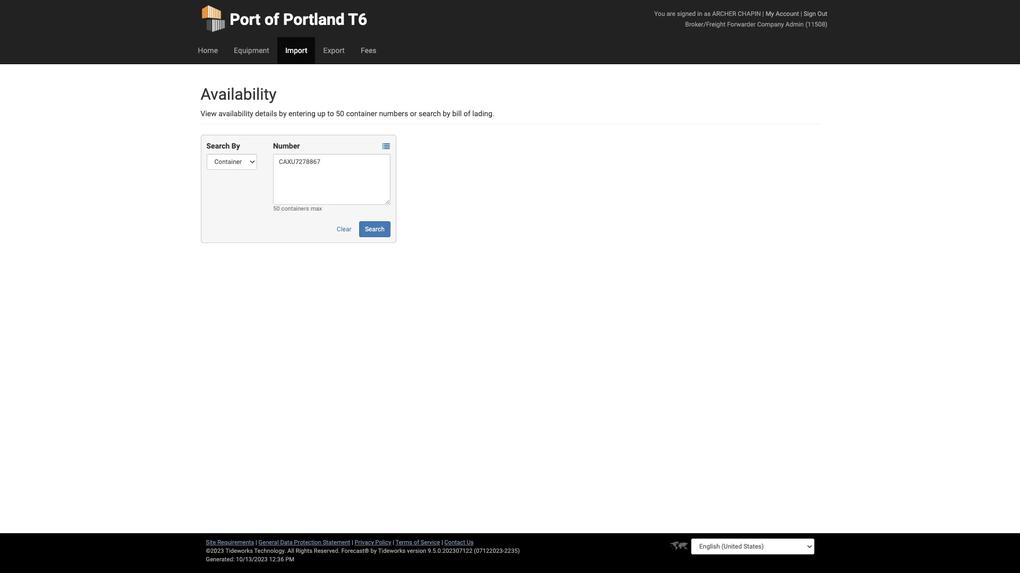 Task type: vqa. For each thing, say whether or not it's contained in the screenshot.
9:11
no



Task type: describe. For each thing, give the bounding box(es) containing it.
search for search
[[365, 226, 385, 233]]

2235)
[[504, 548, 520, 555]]

availability
[[201, 85, 277, 104]]

by inside the site requirements | general data protection statement | privacy policy | terms of service | contact us ©2023 tideworks technology. all rights reserved. forecast® by tideworks version 9.5.0.202307122 (07122023-2235) generated: 10/13/2023 12:36 pm
[[371, 548, 377, 555]]

out
[[818, 10, 828, 18]]

sign
[[804, 10, 816, 18]]

2 horizontal spatial by
[[443, 109, 450, 118]]

search
[[419, 109, 441, 118]]

chapin
[[738, 10, 761, 18]]

lading.
[[472, 109, 495, 118]]

port
[[230, 10, 261, 29]]

forecast®
[[341, 548, 369, 555]]

version
[[407, 548, 426, 555]]

fees button
[[353, 37, 384, 64]]

import
[[285, 46, 307, 55]]

privacy
[[355, 540, 374, 547]]

export
[[323, 46, 345, 55]]

©2023 tideworks
[[206, 548, 253, 555]]

you are signed in as archer chapin | my account | sign out broker/freight forwarder company admin (11508)
[[654, 10, 828, 28]]

view availability details by entering up to 50 container numbers or search by bill of lading.
[[201, 109, 495, 118]]

sign out link
[[804, 10, 828, 18]]

up
[[317, 109, 326, 118]]

broker/freight
[[685, 21, 726, 28]]

all
[[287, 548, 294, 555]]

protection
[[294, 540, 321, 547]]

(07122023-
[[474, 548, 504, 555]]

rights
[[296, 548, 312, 555]]

| up tideworks in the bottom left of the page
[[393, 540, 394, 547]]

fees
[[361, 46, 376, 55]]

requirements
[[217, 540, 254, 547]]

1 vertical spatial 50
[[273, 206, 280, 213]]

bill
[[452, 109, 462, 118]]

10/13/2023
[[236, 557, 268, 564]]

terms of service link
[[396, 540, 440, 547]]

| left sign
[[801, 10, 802, 18]]

are
[[667, 10, 676, 18]]

number
[[273, 142, 300, 150]]

9.5.0.202307122
[[428, 548, 473, 555]]

containers
[[281, 206, 309, 213]]

Number text field
[[273, 154, 390, 205]]

details
[[255, 109, 277, 118]]

site
[[206, 540, 216, 547]]

terms
[[396, 540, 412, 547]]

reserved.
[[314, 548, 340, 555]]

view
[[201, 109, 217, 118]]

search for search by
[[206, 142, 230, 150]]

generated:
[[206, 557, 235, 564]]

by
[[232, 142, 240, 150]]

search button
[[359, 222, 390, 238]]

forwarder
[[727, 21, 756, 28]]

1 horizontal spatial 50
[[336, 109, 344, 118]]

contact us link
[[445, 540, 474, 547]]

| left my
[[763, 10, 764, 18]]

t6
[[348, 10, 367, 29]]

port of portland t6 link
[[201, 0, 367, 37]]

in
[[697, 10, 702, 18]]

availability
[[219, 109, 253, 118]]

my
[[766, 10, 774, 18]]

0 horizontal spatial by
[[279, 109, 287, 118]]

portland
[[283, 10, 345, 29]]

policy
[[375, 540, 391, 547]]

0 horizontal spatial of
[[265, 10, 279, 29]]

(11508)
[[805, 21, 828, 28]]

site requirements link
[[206, 540, 254, 547]]



Task type: locate. For each thing, give the bounding box(es) containing it.
show list image
[[382, 143, 390, 151]]

signed
[[677, 10, 696, 18]]

by left bill on the top left of the page
[[443, 109, 450, 118]]

import button
[[277, 37, 315, 64]]

statement
[[323, 540, 350, 547]]

search by
[[206, 142, 240, 150]]

equipment button
[[226, 37, 277, 64]]

by right "details"
[[279, 109, 287, 118]]

port of portland t6
[[230, 10, 367, 29]]

of inside the site requirements | general data protection statement | privacy policy | terms of service | contact us ©2023 tideworks technology. all rights reserved. forecast® by tideworks version 9.5.0.202307122 (07122023-2235) generated: 10/13/2023 12:36 pm
[[414, 540, 419, 547]]

1 vertical spatial search
[[365, 226, 385, 233]]

of up version
[[414, 540, 419, 547]]

company
[[757, 21, 784, 28]]

50 containers max
[[273, 206, 322, 213]]

privacy policy link
[[355, 540, 391, 547]]

equipment
[[234, 46, 269, 55]]

0 horizontal spatial 50
[[273, 206, 280, 213]]

entering
[[289, 109, 316, 118]]

of
[[265, 10, 279, 29], [464, 109, 471, 118], [414, 540, 419, 547]]

to
[[328, 109, 334, 118]]

service
[[421, 540, 440, 547]]

or
[[410, 109, 417, 118]]

0 horizontal spatial search
[[206, 142, 230, 150]]

0 vertical spatial search
[[206, 142, 230, 150]]

us
[[467, 540, 474, 547]]

container
[[346, 109, 377, 118]]

1 horizontal spatial of
[[414, 540, 419, 547]]

max
[[311, 206, 322, 213]]

2 vertical spatial of
[[414, 540, 419, 547]]

search inside button
[[365, 226, 385, 233]]

| up forecast®
[[352, 540, 353, 547]]

50 left the containers
[[273, 206, 280, 213]]

you
[[654, 10, 665, 18]]

by
[[279, 109, 287, 118], [443, 109, 450, 118], [371, 548, 377, 555]]

tideworks
[[378, 548, 406, 555]]

clear
[[337, 226, 352, 233]]

numbers
[[379, 109, 408, 118]]

50 right to
[[336, 109, 344, 118]]

general data protection statement link
[[259, 540, 350, 547]]

home button
[[190, 37, 226, 64]]

pm
[[285, 557, 294, 564]]

| up 9.5.0.202307122
[[442, 540, 443, 547]]

export button
[[315, 37, 353, 64]]

account
[[776, 10, 799, 18]]

0 vertical spatial 50
[[336, 109, 344, 118]]

archer
[[712, 10, 736, 18]]

1 horizontal spatial search
[[365, 226, 385, 233]]

of right bill on the top left of the page
[[464, 109, 471, 118]]

contact
[[445, 540, 465, 547]]

0 vertical spatial of
[[265, 10, 279, 29]]

1 horizontal spatial by
[[371, 548, 377, 555]]

50
[[336, 109, 344, 118], [273, 206, 280, 213]]

search
[[206, 142, 230, 150], [365, 226, 385, 233]]

technology.
[[254, 548, 286, 555]]

as
[[704, 10, 711, 18]]

home
[[198, 46, 218, 55]]

by down privacy policy link
[[371, 548, 377, 555]]

2 horizontal spatial of
[[464, 109, 471, 118]]

search right clear "button"
[[365, 226, 385, 233]]

site requirements | general data protection statement | privacy policy | terms of service | contact us ©2023 tideworks technology. all rights reserved. forecast® by tideworks version 9.5.0.202307122 (07122023-2235) generated: 10/13/2023 12:36 pm
[[206, 540, 520, 564]]

search left by
[[206, 142, 230, 150]]

general
[[259, 540, 279, 547]]

|
[[763, 10, 764, 18], [801, 10, 802, 18], [256, 540, 257, 547], [352, 540, 353, 547], [393, 540, 394, 547], [442, 540, 443, 547]]

12:36
[[269, 557, 284, 564]]

my account link
[[766, 10, 799, 18]]

1 vertical spatial of
[[464, 109, 471, 118]]

admin
[[786, 21, 804, 28]]

data
[[280, 540, 293, 547]]

| left general
[[256, 540, 257, 547]]

of right port
[[265, 10, 279, 29]]

clear button
[[331, 222, 357, 238]]



